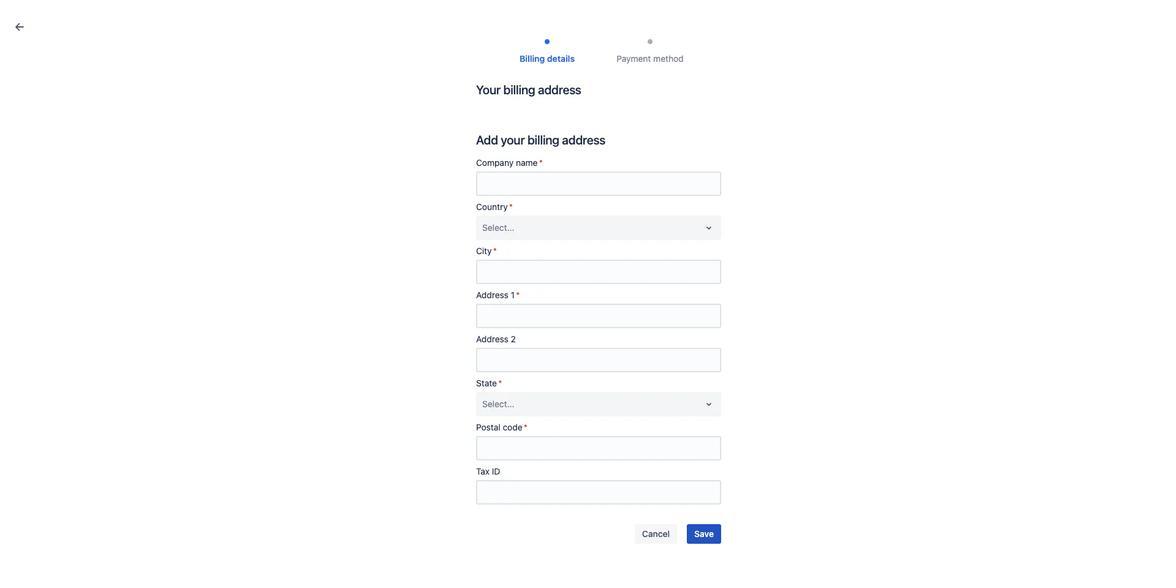 Task type: vqa. For each thing, say whether or not it's contained in the screenshot.
"administration"
no



Task type: locate. For each thing, give the bounding box(es) containing it.
us
[[513, 84, 523, 94]]

Address 2 field
[[478, 350, 720, 372]]

1 horizontal spatial learn
[[527, 84, 550, 94]]

0 horizontal spatial more
[[440, 280, 460, 290]]

payment down "any"
[[451, 164, 486, 175]]

add for add your billing address
[[476, 133, 498, 147]]

1 horizontal spatial your
[[528, 248, 545, 259]]

cancel button
[[635, 525, 678, 544]]

0 vertical spatial method
[[654, 53, 684, 64]]

2 vertical spatial a
[[426, 164, 431, 175]]

open image for state
[[702, 397, 717, 412]]

1 horizontal spatial more
[[552, 84, 572, 94]]

payment
[[617, 53, 651, 64]]

method right payment
[[654, 53, 684, 64]]

payment method
[[617, 53, 684, 64]]

later
[[432, 232, 451, 243]]

close drawer image
[[12, 20, 27, 34]]

more down details
[[552, 84, 572, 94]]

select... down country on the top of the page
[[483, 223, 515, 233]]

billing
[[520, 53, 545, 64]]

payment
[[409, 84, 443, 94], [434, 134, 470, 144], [451, 164, 486, 175], [487, 280, 522, 290]]

to
[[359, 84, 368, 94]]

address left '2'
[[476, 334, 509, 345]]

1 vertical spatial select...
[[483, 399, 515, 410]]

0 vertical spatial billing
[[504, 83, 536, 97]]

billing
[[504, 83, 536, 97], [528, 133, 560, 147]]

add for add a payment method we don't have any credit cards on this account. add a new payment method to make future payments faster.
[[408, 134, 424, 144]]

1 vertical spatial address
[[562, 133, 606, 147]]

code
[[503, 422, 523, 433]]

a left new
[[426, 164, 431, 175]]

tax
[[476, 467, 490, 477]]

contact
[[481, 84, 511, 94]]

learn down later on the left of page
[[415, 280, 437, 290]]

add a payment method we don't have any credit cards on this account. add a new payment method to make future payments faster.
[[408, 134, 646, 175]]

City field
[[478, 261, 720, 283]]

invoice
[[466, 232, 495, 243], [571, 248, 599, 259]]

from
[[507, 248, 526, 259]]

0 vertical spatial 14
[[519, 232, 529, 243]]

0 horizontal spatial about
[[462, 280, 485, 290]]

add
[[476, 133, 498, 147], [408, 134, 424, 144], [408, 164, 424, 175]]

0 horizontal spatial invoice
[[466, 232, 495, 243]]

add up we
[[408, 134, 424, 144]]

to remove a payment method, contact us . learn more about
[[359, 84, 597, 94]]

1 vertical spatial learn
[[415, 280, 437, 290]]

1 address from the top
[[476, 290, 509, 300]]

bank
[[462, 263, 482, 273]]

your down )
[[528, 248, 545, 259]]

0 vertical spatial address
[[476, 290, 509, 300]]

order
[[548, 248, 569, 259]]

address down details
[[538, 83, 582, 97]]

name
[[516, 158, 538, 168]]

invoice up city
[[466, 232, 495, 243]]

address 1
[[476, 290, 515, 300]]

to
[[521, 164, 529, 175]]

select... up the postal code
[[483, 399, 515, 410]]

invoice up (u.s.
[[571, 248, 599, 259]]

add down we
[[408, 164, 424, 175]]

a right remove
[[402, 84, 407, 94]]

address
[[538, 83, 582, 97], [562, 133, 606, 147]]

any
[[467, 150, 480, 160]]

don't
[[423, 150, 443, 160]]

pay left later on the left of page
[[415, 232, 430, 243]]

or
[[517, 263, 526, 273]]

2 open image from the top
[[702, 397, 717, 412]]

address left 1
[[476, 290, 509, 300]]

terms
[[524, 280, 547, 290]]

1 horizontal spatial invoice
[[571, 248, 599, 259]]

method
[[654, 53, 684, 64], [472, 134, 503, 144], [488, 164, 518, 175]]

1 vertical spatial address
[[476, 334, 509, 345]]

company name
[[476, 158, 538, 168]]

method up credit
[[472, 134, 503, 144]]

0 vertical spatial your
[[501, 133, 525, 147]]

0 horizontal spatial 14
[[475, 248, 484, 259]]

have
[[446, 150, 464, 160]]

cards
[[508, 150, 530, 160]]

1 vertical spatial method
[[472, 134, 503, 144]]

1 horizontal spatial 14
[[519, 232, 529, 243]]

0 vertical spatial address
[[538, 83, 582, 97]]

postal
[[476, 422, 501, 433]]

about
[[574, 84, 597, 94], [462, 280, 485, 290]]

your up cards
[[501, 133, 525, 147]]

more down via
[[440, 280, 460, 290]]

1
[[511, 290, 515, 300]]

your
[[501, 133, 525, 147], [528, 248, 545, 259]]

address up account.
[[562, 133, 606, 147]]

1 vertical spatial more
[[440, 280, 460, 290]]

0 vertical spatial select...
[[483, 223, 515, 233]]

address for address 1
[[476, 290, 509, 300]]

date
[[601, 248, 619, 259]]

about down details
[[574, 84, 597, 94]]

14 left days
[[475, 248, 484, 259]]

1 vertical spatial invoice
[[571, 248, 599, 259]]

1 vertical spatial your
[[528, 248, 545, 259]]

14
[[519, 232, 529, 243], [475, 248, 484, 259]]

1 select... from the top
[[483, 223, 515, 233]]

billing details
[[520, 53, 575, 64]]

learn
[[527, 84, 550, 94], [415, 280, 437, 290]]

1 horizontal spatial about
[[574, 84, 597, 94]]

tax id
[[476, 467, 501, 477]]

pay left via
[[432, 263, 447, 273]]

2 vertical spatial method
[[488, 164, 518, 175]]

country
[[476, 202, 508, 212]]

payment left method,
[[409, 84, 443, 94]]

transfer
[[484, 263, 515, 273]]

select...
[[483, 223, 515, 233], [483, 399, 515, 410]]

0 horizontal spatial learn
[[415, 280, 437, 290]]

2 address from the top
[[476, 334, 509, 345]]

address
[[476, 290, 509, 300], [476, 334, 509, 345]]

state-select text field
[[483, 399, 485, 411]]

open image
[[702, 221, 717, 236], [702, 397, 717, 412]]

postal code
[[476, 422, 523, 433]]

add up credit
[[476, 133, 498, 147]]

0 horizontal spatial pay
[[415, 232, 430, 243]]

method down credit
[[488, 164, 518, 175]]

select... for state
[[483, 399, 515, 410]]

1 open image from the top
[[702, 221, 717, 236]]

(u.s.
[[574, 263, 594, 273]]

1 horizontal spatial pay
[[432, 263, 447, 273]]

1 vertical spatial 14
[[475, 248, 484, 259]]

more
[[552, 84, 572, 94], [440, 280, 460, 290]]

days
[[486, 248, 505, 259]]

your
[[476, 83, 501, 97]]

1 vertical spatial about
[[462, 280, 485, 290]]

country-select text field
[[483, 222, 485, 234]]

add your billing address
[[476, 133, 606, 147]]

1 vertical spatial open image
[[702, 397, 717, 412]]

a
[[402, 84, 407, 94], [426, 134, 431, 144], [426, 164, 431, 175]]

2 select... from the top
[[483, 399, 515, 410]]

about down "bank" on the top left of the page
[[462, 280, 485, 290]]

a up don't
[[426, 134, 431, 144]]

0 vertical spatial pay
[[415, 232, 430, 243]]

14 up from
[[519, 232, 529, 243]]

0 vertical spatial open image
[[702, 221, 717, 236]]

1 vertical spatial pay
[[432, 263, 447, 273]]

0 vertical spatial invoice
[[466, 232, 495, 243]]

this
[[544, 150, 559, 160]]

Company name field
[[478, 173, 720, 195]]

learn right .
[[527, 84, 550, 94]]

0 vertical spatial about
[[574, 84, 597, 94]]

pay
[[415, 232, 430, 243], [432, 263, 447, 273]]



Task type: describe. For each thing, give the bounding box(es) containing it.
Postal code field
[[478, 438, 720, 460]]

new
[[433, 164, 449, 175]]

)
[[529, 232, 532, 243]]

method inside progress element
[[654, 53, 684, 64]]

learn more about payment terms link
[[415, 279, 619, 292]]

state
[[476, 378, 497, 389]]

credit
[[483, 150, 506, 160]]

1 vertical spatial billing
[[528, 133, 560, 147]]

we
[[408, 150, 420, 160]]

via
[[449, 263, 460, 273]]

contact us link
[[481, 84, 523, 94]]

company
[[476, 158, 514, 168]]

learn more about payment terms
[[415, 280, 547, 290]]

pay later by invoice (net- 14 ) 14 days from your order invoice date pay via bank transfer or ach/check (u.s. only)
[[415, 232, 619, 273]]

1 vertical spatial a
[[426, 134, 431, 144]]

save button
[[687, 525, 722, 544]]

Tax ID field
[[478, 482, 720, 504]]

0 horizontal spatial your
[[501, 133, 525, 147]]

future
[[555, 164, 578, 175]]

payment down transfer
[[487, 280, 522, 290]]

select... for country
[[483, 223, 515, 233]]

Address 1 field
[[478, 305, 720, 327]]

on
[[532, 150, 542, 160]]

open image for country
[[702, 221, 717, 236]]

address for address 2
[[476, 334, 509, 345]]

method,
[[446, 84, 479, 94]]

payment up the have
[[434, 134, 470, 144]]

by
[[453, 232, 463, 243]]

id
[[492, 467, 501, 477]]

0 vertical spatial a
[[402, 84, 407, 94]]

make
[[531, 164, 552, 175]]

account.
[[561, 150, 596, 160]]

details
[[547, 53, 575, 64]]

progress element
[[501, 39, 697, 64]]

2
[[511, 334, 516, 345]]

0 vertical spatial learn
[[527, 84, 550, 94]]

your inside the pay later by invoice (net- 14 ) 14 days from your order invoice date pay via bank transfer or ach/check (u.s. only)
[[528, 248, 545, 259]]

ach/check
[[528, 263, 572, 273]]

(net-
[[497, 232, 519, 243]]

.
[[523, 84, 525, 94]]

only)
[[596, 263, 616, 273]]

faster.
[[622, 164, 646, 175]]

city
[[476, 246, 492, 256]]

more inside learn more about payment terms link
[[440, 280, 460, 290]]

address 2
[[476, 334, 516, 345]]

remove
[[371, 84, 400, 94]]

save
[[695, 529, 714, 540]]

payments
[[581, 164, 619, 175]]

cancel
[[642, 529, 670, 540]]

0 vertical spatial more
[[552, 84, 572, 94]]

your billing address
[[476, 83, 582, 97]]



